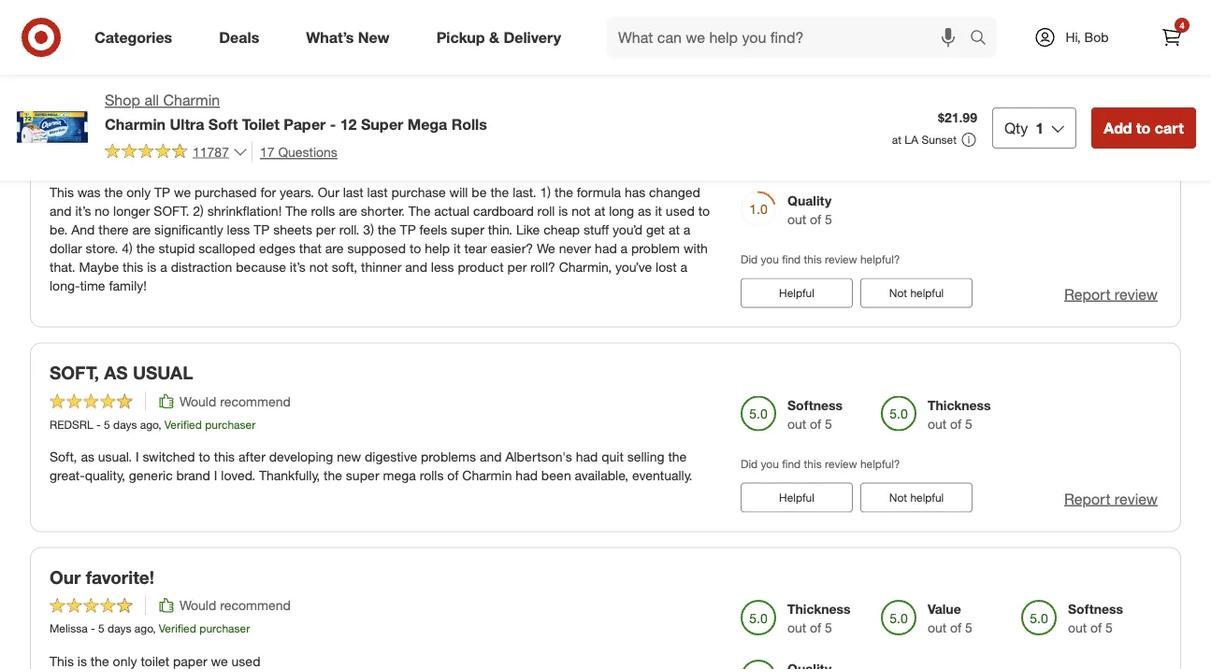Task type: locate. For each thing, give the bounding box(es) containing it.
, up longer
[[129, 153, 132, 167]]

per left roll.
[[316, 221, 336, 238]]

1 vertical spatial softness out of 5
[[1068, 602, 1123, 637]]

not down "that"
[[309, 259, 328, 275]]

not for awful updates. thin, not soft.
[[889, 286, 907, 300]]

problems
[[421, 448, 476, 465]]

delivery
[[504, 28, 561, 46]]

never
[[559, 240, 591, 256]]

was
[[77, 184, 101, 200]]

,
[[129, 153, 132, 167], [158, 417, 161, 432], [153, 622, 156, 636]]

only for updates.
[[127, 184, 151, 200]]

0 vertical spatial we
[[510, 28, 531, 47]]

2 vertical spatial verified
[[159, 622, 196, 636]]

2 would from the top
[[180, 393, 216, 410]]

only left toilet in the bottom left of the page
[[113, 653, 137, 670]]

1 this from the top
[[50, 184, 74, 200]]

2 report review button from the top
[[1064, 489, 1158, 510]]

1 vertical spatial days
[[113, 417, 137, 432]]

with
[[684, 240, 708, 256]]

1 vertical spatial you
[[761, 457, 779, 471]]

this down melissa
[[50, 653, 74, 670]]

2 helpful from the top
[[779, 491, 815, 505]]

as inside soft, as usual. i switched to this after developing new digestive problems and albertson's had quit selling the great-quality, generic brand i loved. thankfully, the super mega rolls of charmin had been available, eventually.
[[81, 448, 94, 465]]

thickness out of 5
[[1068, 132, 1131, 167], [928, 397, 991, 432], [788, 602, 851, 637]]

ago right "2"
[[111, 153, 129, 167]]

1 horizontal spatial softness
[[1068, 602, 1123, 618]]

purchaser
[[176, 153, 226, 167], [205, 417, 256, 432], [199, 622, 250, 636]]

2 horizontal spatial and
[[480, 448, 502, 465]]

charmin down shop on the top left
[[105, 115, 166, 133]]

purchaser up paper
[[199, 622, 250, 636]]

and inside soft, as usual. i switched to this after developing new digestive problems and albertson's had quit selling the great-quality, generic brand i loved. thankfully, the super mega rolls of charmin had been available, eventually.
[[480, 448, 502, 465]]

0 vertical spatial as
[[638, 203, 652, 219]]

you for soft, as usual
[[761, 457, 779, 471]]

1 vertical spatial find
[[782, 457, 801, 471]]

purchaser for our favorite!
[[199, 622, 250, 636]]

been
[[541, 467, 571, 484]]

1 vertical spatial ,
[[158, 417, 161, 432]]

, for as
[[158, 417, 161, 432]]

we inside this was the only tp we purchased for years. our last last purchase will be the last. 1) the formula has changed and it's no longer soft. 2) shrinkflation! the rolls are shorter. the actual cardboard roll is not at long as it used to be. and there are significantly less tp sheets per roll. 3) the tp feels super thin. like cheap stuff you'd get at a dollar store. 4) the stupid scalloped edges that are supposed to help it tear easier? we never had a problem with that. maybe this is a distraction because it's not soft, thinner and less product per roll? charmin, you've lost a long-time family!
[[537, 240, 555, 256]]

stuff
[[584, 221, 609, 238]]

ago
[[111, 153, 129, 167], [140, 417, 158, 432], [135, 622, 153, 636]]

2 vertical spatial -
[[91, 622, 95, 636]]

- right the redsrl
[[96, 417, 101, 432]]

1 horizontal spatial tp
[[254, 221, 270, 238]]

1 vertical spatial we
[[211, 653, 228, 670]]

not helpful button
[[861, 278, 973, 308], [861, 483, 973, 513]]

3 would from the top
[[180, 598, 216, 614]]

value inside value out of 5
[[928, 602, 961, 618]]

to left help
[[410, 240, 421, 256]]

1 vertical spatial report
[[1064, 490, 1111, 508]]

thickness out of 5 for soft, as usual
[[928, 397, 991, 432]]

this inside soft, as usual. i switched to this after developing new digestive problems and albertson's had quit selling the great-quality, generic brand i loved. thankfully, the super mega rolls of charmin had been available, eventually.
[[214, 448, 235, 465]]

0 vertical spatial report review button
[[1064, 284, 1158, 305]]

we right &
[[510, 28, 531, 47]]

2 report review from the top
[[1064, 490, 1158, 508]]

we up roll?
[[537, 240, 555, 256]]

tp
[[154, 184, 170, 200], [254, 221, 270, 238], [400, 221, 416, 238]]

report review
[[1064, 285, 1158, 304], [1064, 490, 1158, 508]]

0 vertical spatial helpful button
[[741, 278, 853, 308]]

soft.
[[154, 203, 189, 219]]

0 vertical spatial not helpful
[[889, 286, 944, 300]]

recommend
[[243, 129, 313, 145], [220, 393, 291, 410], [220, 598, 291, 614]]

1 horizontal spatial as
[[638, 203, 652, 219]]

ago up this is the only toilet paper we used
[[135, 622, 153, 636]]

2 vertical spatial recommend
[[220, 598, 291, 614]]

helpful for soft, as usual
[[779, 491, 815, 505]]

soft, as usual
[[50, 363, 193, 384]]

1 you from the top
[[761, 252, 779, 266]]

i right usual.
[[136, 448, 139, 465]]

1 vertical spatial are
[[132, 221, 151, 238]]

verified down ultra
[[135, 153, 173, 167]]

1 helpful from the top
[[779, 286, 815, 300]]

the down purchase
[[409, 203, 431, 219]]

2 horizontal spatial -
[[330, 115, 336, 133]]

would down the usual
[[180, 393, 216, 410]]

i right brand
[[214, 467, 217, 484]]

1 helpful button from the top
[[741, 278, 853, 308]]

4)
[[122, 240, 133, 256]]

1 horizontal spatial thickness out of 5
[[928, 397, 991, 432]]

0 vertical spatial charmin
[[163, 91, 220, 109]]

0 vertical spatial helpful
[[911, 286, 944, 300]]

2 helpful from the top
[[911, 491, 944, 505]]

we
[[174, 184, 191, 200], [211, 653, 228, 670]]

rolls
[[311, 203, 335, 219], [420, 467, 444, 484]]

at left la
[[892, 133, 902, 147]]

- right melissa
[[91, 622, 95, 636]]

the up cardboard
[[490, 184, 509, 200]]

days up usual.
[[113, 417, 137, 432]]

-
[[330, 115, 336, 133], [96, 417, 101, 432], [91, 622, 95, 636]]

find for awful updates. thin, not soft.
[[782, 252, 801, 266]]

purchase
[[391, 184, 446, 200]]

0 horizontal spatial per
[[316, 221, 336, 238]]

2 vertical spatial would
[[180, 598, 216, 614]]

1 vertical spatial helpful
[[779, 491, 815, 505]]

did right eventually.
[[741, 457, 758, 471]]

0 vertical spatial find
[[782, 252, 801, 266]]

2 vertical spatial ,
[[153, 622, 156, 636]]

2 this from the top
[[50, 653, 74, 670]]

2 you from the top
[[761, 457, 779, 471]]

tp up the edges
[[254, 221, 270, 238]]

great-
[[50, 467, 85, 484]]

used inside this was the only tp we purchased for years. our last last purchase will be the last. 1) the formula has changed and it's no longer soft. 2) shrinkflation! the rolls are shorter. the actual cardboard roll is not at long as it used to be. and there are significantly less tp sheets per roll. 3) the tp feels super thin. like cheap stuff you'd get at a dollar store. 4) the stupid scalloped edges that are supposed to help it tear easier? we never had a problem with that. maybe this is a distraction because it's not soft, thinner and less product per roll? charmin, you've lost a long-time family!
[[666, 203, 695, 219]]

what's new link
[[290, 17, 413, 58]]

0 horizontal spatial rolls
[[311, 203, 335, 219]]

used right paper
[[232, 653, 260, 670]]

0 horizontal spatial our
[[50, 567, 81, 589]]

to right add
[[1136, 119, 1151, 137]]

it
[[655, 203, 662, 219], [454, 240, 461, 256]]

our
[[318, 184, 339, 200], [50, 567, 81, 589]]

purchased
[[195, 184, 257, 200]]

did you find this review helpful? for awful updates. thin, not soft.
[[741, 252, 900, 266]]

and down help
[[405, 259, 427, 275]]

0 vertical spatial used
[[666, 203, 695, 219]]

0 horizontal spatial softness out of 5
[[788, 397, 843, 432]]

2 would recommend from the top
[[180, 598, 291, 614]]

had up available,
[[576, 448, 598, 465]]

as right soft,
[[81, 448, 94, 465]]

the right '1)'
[[555, 184, 573, 200]]

1 vertical spatial not helpful button
[[861, 483, 973, 513]]

0 vertical spatial this
[[50, 184, 74, 200]]

0 vertical spatial only
[[127, 184, 151, 200]]

1 vertical spatial only
[[113, 653, 137, 670]]

2 not helpful from the top
[[889, 491, 944, 505]]

days up this is the only toilet paper we used
[[108, 622, 131, 636]]

and right problems
[[480, 448, 502, 465]]

ago for favorite!
[[135, 622, 153, 636]]

less down help
[[431, 259, 454, 275]]

would down the thin,
[[180, 129, 216, 145]]

2 horizontal spatial thickness
[[1068, 132, 1131, 149]]

new
[[337, 448, 361, 465]]

is left "distraction"
[[147, 259, 157, 275]]

the down new
[[324, 467, 342, 484]]

1 not helpful from the top
[[889, 286, 944, 300]]

1 report review button from the top
[[1064, 284, 1158, 305]]

tp left feels
[[400, 221, 416, 238]]

out inside the quality out of 5
[[788, 211, 807, 227]]

are down longer
[[132, 221, 151, 238]]

2 not from the top
[[889, 491, 907, 505]]

purchaser up after
[[205, 417, 256, 432]]

1 report review from the top
[[1064, 285, 1158, 304]]

would recommend up after
[[180, 393, 291, 410]]

1 horizontal spatial thickness
[[928, 397, 991, 413]]

image of charmin ultra soft toilet paper - 12 super mega rolls image
[[15, 90, 90, 165]]

awful
[[50, 98, 97, 119]]

1 not from the top
[[889, 286, 907, 300]]

0 vertical spatial thickness out of 5
[[1068, 132, 1131, 167]]

not helpful button for awful updates. thin, not soft.
[[861, 278, 973, 308]]

to down 'changed'
[[698, 203, 710, 219]]

we up soft.
[[174, 184, 191, 200]]

2 helpful? from the top
[[861, 457, 900, 471]]

1 horizontal spatial -
[[96, 417, 101, 432]]

would up melissa - 5 days ago , verified purchaser
[[180, 598, 216, 614]]

1 vertical spatial at
[[594, 203, 606, 219]]

this for awful updates. thin, not soft.
[[50, 184, 74, 200]]

2 vertical spatial and
[[480, 448, 502, 465]]

would recommend up paper
[[180, 598, 291, 614]]

1 horizontal spatial ,
[[153, 622, 156, 636]]

not helpful button for soft, as usual
[[861, 483, 973, 513]]

this inside this was the only tp we purchased for years. our last last purchase will be the last. 1) the formula has changed and it's no longer soft. 2) shrinkflation! the rolls are shorter. the actual cardboard roll is not at long as it used to be. and there are significantly less tp sheets per roll. 3) the tp feels super thin. like cheap stuff you'd get at a dollar store. 4) the stupid scalloped edges that are supposed to help it tear easier? we never had a problem with that. maybe this is a distraction because it's not soft, thinner and less product per roll? charmin, you've lost a long-time family!
[[50, 184, 74, 200]]

2 vertical spatial purchaser
[[199, 622, 250, 636]]

rolls down problems
[[420, 467, 444, 484]]

0 vertical spatial report
[[1064, 285, 1111, 304]]

12
[[340, 115, 357, 133]]

after
[[238, 448, 265, 465]]

tp up soft.
[[154, 184, 170, 200]]

purchaser down ultra
[[176, 153, 226, 167]]

0 horizontal spatial is
[[77, 653, 87, 670]]

1 find from the top
[[782, 252, 801, 266]]

at
[[892, 133, 902, 147], [594, 203, 606, 219], [669, 221, 680, 238]]

it's
[[75, 203, 91, 219], [290, 259, 306, 275]]

value for value out of 5
[[928, 602, 961, 618]]

only up longer
[[127, 184, 151, 200]]

did right with
[[741, 252, 758, 266]]

of inside the quality out of 5
[[810, 211, 821, 227]]

report review button for soft, as usual
[[1064, 489, 1158, 510]]

0 vertical spatial we
[[174, 184, 191, 200]]

1 horizontal spatial last
[[367, 184, 388, 200]]

- left '12'
[[330, 115, 336, 133]]

0 vertical spatial would recommend
[[180, 393, 291, 410]]

2 did from the top
[[741, 457, 758, 471]]

would for thin,
[[180, 129, 216, 145]]

2 vertical spatial had
[[516, 467, 538, 484]]

helpful button
[[741, 278, 853, 308], [741, 483, 853, 513]]

did you find this review helpful? for soft, as usual
[[741, 457, 900, 471]]

2 did you find this review helpful? from the top
[[741, 457, 900, 471]]

not for soft, as usual
[[889, 491, 907, 505]]

1 horizontal spatial it's
[[290, 259, 306, 275]]

verified for favorite!
[[159, 622, 196, 636]]

super
[[451, 221, 484, 238], [346, 467, 379, 484]]

had
[[595, 240, 617, 256], [576, 448, 598, 465], [516, 467, 538, 484]]

would
[[180, 129, 216, 145], [180, 393, 216, 410], [180, 598, 216, 614]]

days right "2"
[[84, 153, 108, 167]]

a
[[684, 221, 691, 238], [621, 240, 628, 256], [160, 259, 167, 275], [681, 259, 688, 275]]

did for awful updates. thin, not soft.
[[741, 252, 758, 266]]

of inside value out of 5
[[950, 620, 962, 637]]

1 report from the top
[[1064, 285, 1111, 304]]

this is the only toilet paper we used
[[50, 653, 260, 670]]

are up the soft,
[[325, 240, 344, 256]]

this
[[804, 252, 822, 266], [123, 259, 143, 275], [214, 448, 235, 465], [804, 457, 822, 471]]

1 horizontal spatial per
[[507, 259, 527, 275]]

2 value from the top
[[928, 602, 961, 618]]

1 value from the top
[[928, 132, 961, 149]]

, up switched
[[158, 417, 161, 432]]

charmin up ultra
[[163, 91, 220, 109]]

ago up switched
[[140, 417, 158, 432]]

2 find from the top
[[782, 457, 801, 471]]

our right years.
[[318, 184, 339, 200]]

add
[[1104, 119, 1132, 137]]

rolls inside soft, as usual. i switched to this after developing new digestive problems and albertson's had quit selling the great-quality, generic brand i loved. thankfully, the super mega rolls of charmin had been available, eventually.
[[420, 467, 444, 484]]

1 horizontal spatial is
[[147, 259, 157, 275]]

recommend for soft, as usual
[[220, 393, 291, 410]]

dollar
[[50, 240, 82, 256]]

would recommend
[[180, 393, 291, 410], [180, 598, 291, 614]]

it up the get
[[655, 203, 662, 219]]

1 vertical spatial report review
[[1064, 490, 1158, 508]]

our up melissa
[[50, 567, 81, 589]]

a down you'd
[[621, 240, 628, 256]]

2 horizontal spatial ,
[[158, 417, 161, 432]]

our inside this was the only tp we purchased for years. our last last purchase will be the last. 1) the formula has changed and it's no longer soft. 2) shrinkflation! the rolls are shorter. the actual cardboard roll is not at long as it used to be. and there are significantly less tp sheets per roll. 3) the tp feels super thin. like cheap stuff you'd get at a dollar store. 4) the stupid scalloped edges that are supposed to help it tear easier? we never had a problem with that. maybe this is a distraction because it's not soft, thinner and less product per roll? charmin, you've lost a long-time family!
[[318, 184, 339, 200]]

value out of 5
[[928, 602, 973, 637]]

0 vertical spatial had
[[595, 240, 617, 256]]

5
[[1106, 151, 1113, 167], [825, 211, 832, 227], [825, 416, 832, 432], [965, 416, 973, 432], [104, 417, 110, 432], [825, 620, 832, 637], [965, 620, 973, 637], [1106, 620, 1113, 637], [98, 622, 105, 636]]

1 the from the left
[[285, 203, 307, 219]]

helpful for awful updates. thin, not soft.
[[779, 286, 815, 300]]

1 vertical spatial thickness out of 5
[[928, 397, 991, 432]]

0 horizontal spatial -
[[91, 622, 95, 636]]

not
[[889, 286, 907, 300], [889, 491, 907, 505]]

1 vertical spatial not
[[889, 491, 907, 505]]

the down years.
[[285, 203, 307, 219]]

be
[[472, 184, 487, 200]]

not helpful for soft, as usual
[[889, 491, 944, 505]]

the right "4)"
[[136, 240, 155, 256]]

2 vertical spatial ago
[[135, 622, 153, 636]]

1 vertical spatial rolls
[[420, 467, 444, 484]]

1
[[1036, 119, 1044, 137]]

used down 'changed'
[[666, 203, 695, 219]]

distraction
[[171, 259, 232, 275]]

we found 5631 matching reviews
[[510, 28, 732, 47]]

cardboard
[[473, 203, 534, 219]]

rolls down years.
[[311, 203, 335, 219]]

1 vertical spatial it's
[[290, 259, 306, 275]]

paper
[[173, 653, 207, 670]]

0 vertical spatial it
[[655, 203, 662, 219]]

it's up "and"
[[75, 203, 91, 219]]

we right paper
[[211, 653, 228, 670]]

shrinkflation!
[[207, 203, 282, 219]]

0 vertical spatial is
[[559, 203, 568, 219]]

a right lost
[[681, 259, 688, 275]]

1 vertical spatial ago
[[140, 417, 158, 432]]

0 horizontal spatial thickness out of 5
[[788, 602, 851, 637]]

easier?
[[491, 240, 533, 256]]

0 vertical spatial less
[[227, 221, 250, 238]]

1 would recommend from the top
[[180, 393, 291, 410]]

, for favorite!
[[153, 622, 156, 636]]

5 inside the quality out of 5
[[825, 211, 832, 227]]

this left was
[[50, 184, 74, 200]]

softness out of 5
[[788, 397, 843, 432], [1068, 602, 1123, 637]]

super up tear
[[451, 221, 484, 238]]

1 vertical spatial recommend
[[220, 393, 291, 410]]

super down new
[[346, 467, 379, 484]]

, up this is the only toilet paper we used
[[153, 622, 156, 636]]

1 helpful? from the top
[[861, 252, 900, 266]]

available,
[[575, 467, 629, 484]]

0 vertical spatial you
[[761, 252, 779, 266]]

has
[[625, 184, 646, 200]]

albertson's
[[506, 448, 572, 465]]

helpful? for soft, as usual
[[861, 457, 900, 471]]

of inside soft, as usual. i switched to this after developing new digestive problems and albertson's had quit selling the great-quality, generic brand i loved. thankfully, the super mega rolls of charmin had been available, eventually.
[[447, 467, 459, 484]]

1 not helpful button from the top
[[861, 278, 973, 308]]

thickness out of 5 for awful updates. thin, not soft.
[[1068, 132, 1131, 167]]

0 vertical spatial per
[[316, 221, 336, 238]]

verified
[[135, 153, 173, 167], [164, 417, 202, 432], [159, 622, 196, 636]]

had down stuff
[[595, 240, 617, 256]]

1 horizontal spatial we
[[211, 653, 228, 670]]

only inside this was the only tp we purchased for years. our last last purchase will be the last. 1) the formula has changed and it's no longer soft. 2) shrinkflation! the rolls are shorter. the actual cardboard roll is not at long as it used to be. and there are significantly less tp sheets per roll. 3) the tp feels super thin. like cheap stuff you'd get at a dollar store. 4) the stupid scalloped edges that are supposed to help it tear easier? we never had a problem with that. maybe this is a distraction because it's not soft, thinner and less product per roll? charmin, you've lost a long-time family!
[[127, 184, 151, 200]]

5631
[[577, 28, 611, 47]]

you for awful updates. thin, not soft.
[[761, 252, 779, 266]]

1 vertical spatial did
[[741, 457, 758, 471]]

2 not helpful button from the top
[[861, 483, 973, 513]]

0 vertical spatial ,
[[129, 153, 132, 167]]

qty 1
[[1005, 119, 1044, 137]]

soft, as usual. i switched to this after developing new digestive problems and albertson's had quit selling the great-quality, generic brand i loved. thankfully, the super mega rolls of charmin had been available, eventually.
[[50, 448, 693, 484]]

charmin down problems
[[462, 467, 512, 484]]

less down shrinkflation!
[[227, 221, 250, 238]]

did
[[741, 252, 758, 266], [741, 457, 758, 471]]

this for our favorite!
[[50, 653, 74, 670]]

1 would from the top
[[180, 129, 216, 145]]

as
[[638, 203, 652, 219], [81, 448, 94, 465]]

0 vertical spatial did
[[741, 252, 758, 266]]

switched
[[143, 448, 195, 465]]

0 vertical spatial value
[[928, 132, 961, 149]]

report review button for awful updates. thin, not soft.
[[1064, 284, 1158, 305]]

per down the easier?
[[507, 259, 527, 275]]

to up brand
[[199, 448, 210, 465]]

1 vertical spatial it
[[454, 240, 461, 256]]

is down melissa
[[77, 653, 87, 670]]

0 vertical spatial did you find this review helpful?
[[741, 252, 900, 266]]

all
[[144, 91, 159, 109]]

0 vertical spatial verified
[[135, 153, 173, 167]]

1 did from the top
[[741, 252, 758, 266]]

as down has
[[638, 203, 652, 219]]

the
[[104, 184, 123, 200], [490, 184, 509, 200], [555, 184, 573, 200], [378, 221, 396, 238], [136, 240, 155, 256], [668, 448, 687, 465], [324, 467, 342, 484], [91, 653, 109, 670]]

thickness for soft, as usual
[[928, 397, 991, 413]]

mega
[[383, 467, 416, 484]]

0 vertical spatial purchaser
[[176, 153, 226, 167]]

1 horizontal spatial used
[[666, 203, 695, 219]]

it left tear
[[454, 240, 461, 256]]

verified up paper
[[159, 622, 196, 636]]

at right the get
[[669, 221, 680, 238]]

generic
[[129, 467, 173, 484]]

the up eventually.
[[668, 448, 687, 465]]

shorter.
[[361, 203, 405, 219]]

review
[[825, 252, 857, 266], [1115, 285, 1158, 304], [825, 457, 857, 471], [1115, 490, 1158, 508]]

- inside 'shop all charmin charmin ultra soft toilet paper - 12 super mega rolls'
[[330, 115, 336, 133]]

1 vertical spatial super
[[346, 467, 379, 484]]

1 vertical spatial value
[[928, 602, 961, 618]]

would not recommend
[[180, 129, 313, 145]]

2 report from the top
[[1064, 490, 1111, 508]]

days
[[84, 153, 108, 167], [113, 417, 137, 432], [108, 622, 131, 636]]

is right roll
[[559, 203, 568, 219]]

0 horizontal spatial last
[[343, 184, 364, 200]]

thickness for awful updates. thin, not soft.
[[1068, 132, 1131, 149]]

1 helpful from the top
[[911, 286, 944, 300]]

i
[[136, 448, 139, 465], [214, 467, 217, 484]]

1 vertical spatial would
[[180, 393, 216, 410]]

2 days ago , verified purchaser
[[75, 153, 226, 167]]

report
[[1064, 285, 1111, 304], [1064, 490, 1111, 508]]

had down albertson's
[[516, 467, 538, 484]]

and up be. at top left
[[50, 203, 72, 219]]

- for our favorite!
[[91, 622, 95, 636]]

0 vertical spatial thickness
[[1068, 132, 1131, 149]]

What can we help you find? suggestions appear below search field
[[607, 17, 975, 58]]

are up roll.
[[339, 203, 357, 219]]

it's down "that"
[[290, 259, 306, 275]]

at down formula
[[594, 203, 606, 219]]

2 helpful button from the top
[[741, 483, 853, 513]]

verified up switched
[[164, 417, 202, 432]]

1 did you find this review helpful? from the top
[[741, 252, 900, 266]]

maybe
[[79, 259, 119, 275]]



Task type: describe. For each thing, give the bounding box(es) containing it.
0 vertical spatial ago
[[111, 153, 129, 167]]

quality
[[788, 192, 832, 209]]

found
[[535, 28, 573, 47]]

toilet
[[141, 653, 169, 670]]

1 vertical spatial charmin
[[105, 115, 166, 133]]

a up with
[[684, 221, 691, 238]]

we inside this was the only tp we purchased for years. our last last purchase will be the last. 1) the formula has changed and it's no longer soft. 2) shrinkflation! the rolls are shorter. the actual cardboard roll is not at long as it used to be. and there are significantly less tp sheets per roll. 3) the tp feels super thin. like cheap stuff you'd get at a dollar store. 4) the stupid scalloped edges that are supposed to help it tear easier? we never had a problem with that. maybe this is a distraction because it's not soft, thinner and less product per roll? charmin, you've lost a long-time family!
[[174, 184, 191, 200]]

favorite!
[[86, 567, 154, 589]]

this inside this was the only tp we purchased for years. our last last purchase will be the last. 1) the formula has changed and it's no longer soft. 2) shrinkflation! the rolls are shorter. the actual cardboard roll is not at long as it used to be. and there are significantly less tp sheets per roll. 3) the tp feels super thin. like cheap stuff you'd get at a dollar store. 4) the stupid scalloped edges that are supposed to help it tear easier? we never had a problem with that. maybe this is a distraction because it's not soft, thinner and less product per roll? charmin, you've lost a long-time family!
[[123, 259, 143, 275]]

cart
[[1155, 119, 1184, 137]]

17
[[260, 143, 275, 160]]

lost
[[656, 259, 677, 275]]

charmin,
[[559, 259, 612, 275]]

1 vertical spatial softness
[[1068, 602, 1123, 618]]

report for awful updates. thin, not soft.
[[1064, 285, 1111, 304]]

would recommend for our favorite!
[[180, 598, 291, 614]]

like
[[516, 221, 540, 238]]

0 vertical spatial recommend
[[243, 129, 313, 145]]

the right the 3)
[[378, 221, 396, 238]]

loved.
[[221, 467, 255, 484]]

a down stupid
[[160, 259, 167, 275]]

bob
[[1085, 29, 1109, 45]]

0 horizontal spatial ,
[[129, 153, 132, 167]]

0 vertical spatial softness
[[788, 397, 843, 413]]

pickup
[[437, 28, 485, 46]]

only for favorite!
[[113, 653, 137, 670]]

tear
[[464, 240, 487, 256]]

shop
[[105, 91, 140, 109]]

not helpful for awful updates. thin, not soft.
[[889, 286, 944, 300]]

roll?
[[531, 259, 555, 275]]

formula
[[577, 184, 621, 200]]

actual
[[434, 203, 470, 219]]

soft,
[[50, 448, 77, 465]]

2 last from the left
[[367, 184, 388, 200]]

ultra
[[170, 115, 204, 133]]

stupid
[[159, 240, 195, 256]]

deals
[[219, 28, 259, 46]]

be.
[[50, 221, 68, 238]]

soft.
[[258, 98, 296, 119]]

updates.
[[102, 98, 175, 119]]

0 vertical spatial i
[[136, 448, 139, 465]]

and
[[71, 221, 95, 238]]

value for value
[[928, 132, 961, 149]]

report review for awful updates. thin, not soft.
[[1064, 285, 1158, 304]]

purchaser for soft, as usual
[[205, 417, 256, 432]]

0 vertical spatial are
[[339, 203, 357, 219]]

1 horizontal spatial at
[[669, 221, 680, 238]]

not up would not recommend
[[226, 98, 253, 119]]

helpful for soft, as usual
[[911, 491, 944, 505]]

0 horizontal spatial we
[[510, 28, 531, 47]]

you've
[[615, 259, 652, 275]]

la
[[905, 133, 919, 147]]

cheap
[[544, 221, 580, 238]]

will
[[450, 184, 468, 200]]

1 vertical spatial used
[[232, 653, 260, 670]]

out inside value out of 5
[[928, 620, 947, 637]]

our favorite!
[[50, 567, 154, 589]]

had inside this was the only tp we purchased for years. our last last purchase will be the last. 1) the formula has changed and it's no longer soft. 2) shrinkflation! the rolls are shorter. the actual cardboard roll is not at long as it used to be. and there are significantly less tp sheets per roll. 3) the tp feels super thin. like cheap stuff you'd get at a dollar store. 4) the stupid scalloped edges that are supposed to help it tear easier? we never had a problem with that. maybe this is a distraction because it's not soft, thinner and less product per roll? charmin, you've lost a long-time family!
[[595, 240, 617, 256]]

reviews
[[681, 28, 732, 47]]

brand
[[176, 467, 210, 484]]

last.
[[513, 184, 537, 200]]

sunset
[[922, 133, 957, 147]]

1 vertical spatial is
[[147, 259, 157, 275]]

there
[[98, 221, 129, 238]]

super inside this was the only tp we purchased for years. our last last purchase will be the last. 1) the formula has changed and it's no longer soft. 2) shrinkflation! the rolls are shorter. the actual cardboard roll is not at long as it used to be. and there are significantly less tp sheets per roll. 3) the tp feels super thin. like cheap stuff you'd get at a dollar store. 4) the stupid scalloped edges that are supposed to help it tear easier? we never had a problem with that. maybe this is a distraction because it's not soft, thinner and less product per roll? charmin, you've lost a long-time family!
[[451, 221, 484, 238]]

melissa - 5 days ago , verified purchaser
[[50, 622, 250, 636]]

verified for as
[[164, 417, 202, 432]]

family!
[[109, 277, 147, 294]]

0 horizontal spatial less
[[227, 221, 250, 238]]

0 vertical spatial days
[[84, 153, 108, 167]]

to inside button
[[1136, 119, 1151, 137]]

2 vertical spatial thickness out of 5
[[788, 602, 851, 637]]

no
[[95, 203, 110, 219]]

helpful for awful updates. thin, not soft.
[[911, 286, 944, 300]]

as
[[104, 363, 128, 384]]

questions
[[278, 143, 338, 160]]

days for favorite!
[[108, 622, 131, 636]]

1 horizontal spatial less
[[431, 259, 454, 275]]

2 horizontal spatial at
[[892, 133, 902, 147]]

super inside soft, as usual. i switched to this after developing new digestive problems and albertson's had quit selling the great-quality, generic brand i loved. thankfully, the super mega rolls of charmin had been available, eventually.
[[346, 467, 379, 484]]

0 horizontal spatial it
[[454, 240, 461, 256]]

would for usual
[[180, 393, 216, 410]]

longer
[[113, 203, 150, 219]]

categories
[[94, 28, 172, 46]]

recommend for our favorite!
[[220, 598, 291, 614]]

roll.
[[339, 221, 360, 238]]

usual.
[[98, 448, 132, 465]]

&
[[489, 28, 499, 46]]

4
[[1180, 19, 1185, 31]]

long-
[[50, 277, 80, 294]]

days for as
[[113, 417, 137, 432]]

charmin inside soft, as usual. i switched to this after developing new digestive problems and albertson's had quit selling the great-quality, generic brand i loved. thankfully, the super mega rolls of charmin had been available, eventually.
[[462, 467, 512, 484]]

years.
[[280, 184, 314, 200]]

2 vertical spatial are
[[325, 240, 344, 256]]

not up stuff
[[572, 203, 591, 219]]

17 questions link
[[252, 141, 338, 162]]

problem
[[631, 240, 680, 256]]

0 vertical spatial and
[[50, 203, 72, 219]]

add to cart button
[[1092, 107, 1196, 149]]

helpful button for awful updates. thin, not soft.
[[741, 278, 853, 308]]

$21.99
[[938, 109, 977, 126]]

the up no
[[104, 184, 123, 200]]

did for soft, as usual
[[741, 457, 758, 471]]

quality out of 5
[[788, 192, 832, 227]]

to inside soft, as usual. i switched to this after developing new digestive problems and albertson's had quit selling the great-quality, generic brand i loved. thankfully, the super mega rolls of charmin had been available, eventually.
[[199, 448, 210, 465]]

time
[[80, 277, 105, 294]]

this was the only tp we purchased for years. our last last purchase will be the last. 1) the formula has changed and it's no longer soft. 2) shrinkflation! the rolls are shorter. the actual cardboard roll is not at long as it used to be. and there are significantly less tp sheets per roll. 3) the tp feels super thin. like cheap stuff you'd get at a dollar store. 4) the stupid scalloped edges that are supposed to help it tear easier? we never had a problem with that. maybe this is a distraction because it's not soft, thinner and less product per roll? charmin, you've lost a long-time family!
[[50, 184, 710, 294]]

the left toilet in the bottom left of the page
[[91, 653, 109, 670]]

- for soft, as usual
[[96, 417, 101, 432]]

4 link
[[1151, 17, 1193, 58]]

quality,
[[85, 467, 125, 484]]

11787
[[193, 143, 229, 160]]

hi, bob
[[1066, 29, 1109, 45]]

hi,
[[1066, 29, 1081, 45]]

qty
[[1005, 119, 1028, 137]]

1 vertical spatial had
[[576, 448, 598, 465]]

add to cart
[[1104, 119, 1184, 137]]

supposed
[[347, 240, 406, 256]]

0 horizontal spatial tp
[[154, 184, 170, 200]]

categories link
[[79, 17, 196, 58]]

2 the from the left
[[409, 203, 431, 219]]

usual
[[133, 363, 193, 384]]

product
[[458, 259, 504, 275]]

1 vertical spatial i
[[214, 467, 217, 484]]

2 vertical spatial is
[[77, 653, 87, 670]]

1 vertical spatial and
[[405, 259, 427, 275]]

1 vertical spatial per
[[507, 259, 527, 275]]

helpful? for awful updates. thin, not soft.
[[861, 252, 900, 266]]

find for soft, as usual
[[782, 457, 801, 471]]

report for soft, as usual
[[1064, 490, 1111, 508]]

1 last from the left
[[343, 184, 364, 200]]

what's
[[306, 28, 354, 46]]

would recommend for soft, as usual
[[180, 393, 291, 410]]

2 horizontal spatial tp
[[400, 221, 416, 238]]

pickup & delivery
[[437, 28, 561, 46]]

helpful button for soft, as usual
[[741, 483, 853, 513]]

eventually.
[[632, 467, 693, 484]]

5 inside value out of 5
[[965, 620, 973, 637]]

1 horizontal spatial softness out of 5
[[1068, 602, 1123, 637]]

thinner
[[361, 259, 402, 275]]

you'd
[[613, 221, 643, 238]]

at la sunset
[[892, 133, 957, 147]]

rolls
[[452, 115, 487, 133]]

matching
[[615, 28, 677, 47]]

report review for soft, as usual
[[1064, 490, 1158, 508]]

quit
[[602, 448, 624, 465]]

redsrl
[[50, 417, 93, 432]]

deals link
[[203, 17, 283, 58]]

get
[[646, 221, 665, 238]]

rolls inside this was the only tp we purchased for years. our last last purchase will be the last. 1) the formula has changed and it's no longer soft. 2) shrinkflation! the rolls are shorter. the actual cardboard roll is not at long as it used to be. and there are significantly less tp sheets per roll. 3) the tp feels super thin. like cheap stuff you'd get at a dollar store. 4) the stupid scalloped edges that are supposed to help it tear easier? we never had a problem with that. maybe this is a distraction because it's not soft, thinner and less product per roll? charmin, you've lost a long-time family!
[[311, 203, 335, 219]]

2 vertical spatial thickness
[[788, 602, 851, 618]]

1 horizontal spatial it
[[655, 203, 662, 219]]

ago for as
[[140, 417, 158, 432]]

significantly
[[154, 221, 223, 238]]

not left toilet
[[220, 129, 239, 145]]

as inside this was the only tp we purchased for years. our last last purchase will be the last. 1) the formula has changed and it's no longer soft. 2) shrinkflation! the rolls are shorter. the actual cardboard roll is not at long as it used to be. and there are significantly less tp sheets per roll. 3) the tp feels super thin. like cheap stuff you'd get at a dollar store. 4) the stupid scalloped edges that are supposed to help it tear easier? we never had a problem with that. maybe this is a distraction because it's not soft, thinner and less product per roll? charmin, you've lost a long-time family!
[[638, 203, 652, 219]]

0 vertical spatial softness out of 5
[[788, 397, 843, 432]]

0 horizontal spatial it's
[[75, 203, 91, 219]]

edges
[[259, 240, 295, 256]]

because
[[236, 259, 286, 275]]



Task type: vqa. For each thing, say whether or not it's contained in the screenshot.
taste related to Favorite Flavor
no



